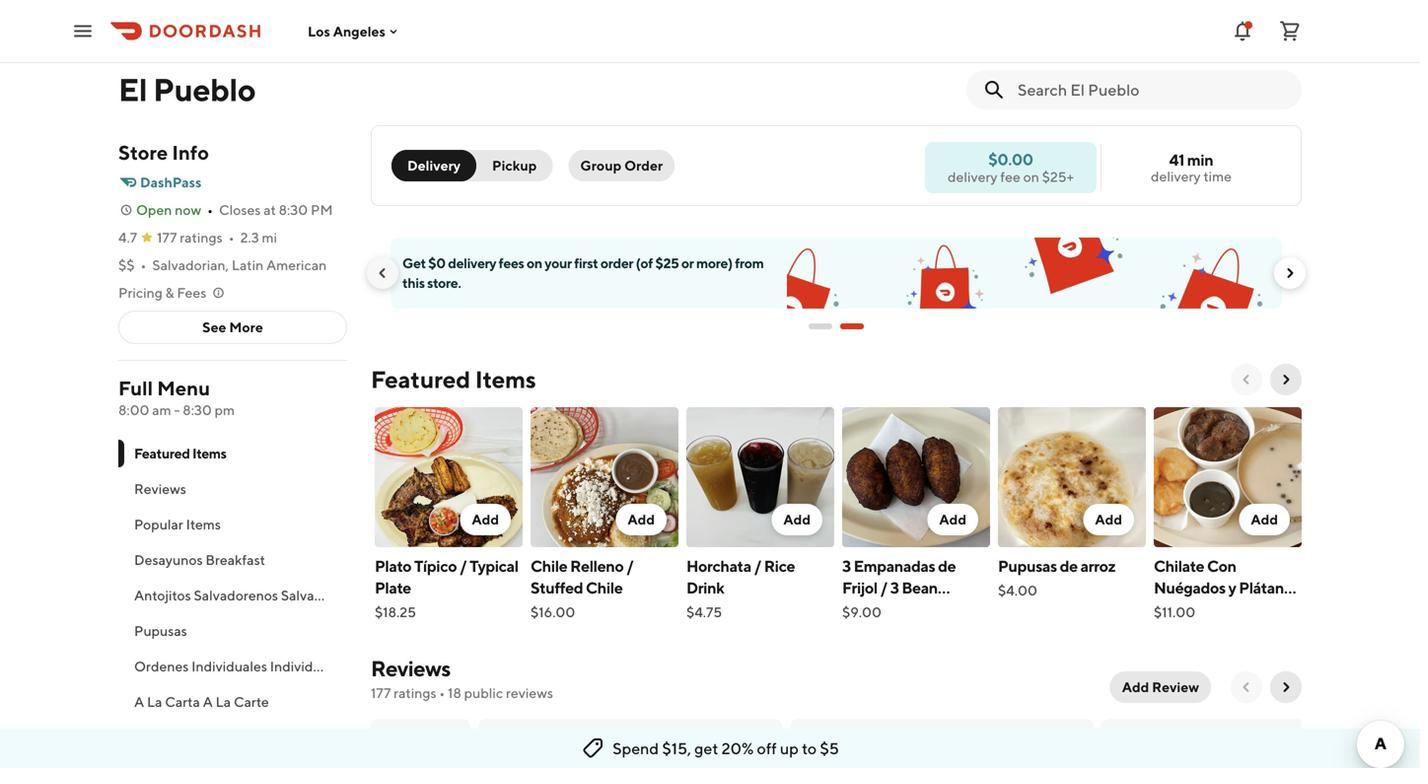 Task type: locate. For each thing, give the bounding box(es) containing it.
ratings down reviews link
[[394, 685, 437, 702]]

/ inside chile relleno / stuffed chile $16.00
[[627, 557, 634, 576]]

delivery left time at the right top of the page
[[1152, 168, 1201, 185]]

5 add button from the left
[[1084, 504, 1135, 536]]

pupusas de arroz image
[[999, 408, 1147, 548]]

1 horizontal spatial featured items
[[371, 366, 536, 394]]

salvadorenos
[[194, 588, 278, 604]]

1 horizontal spatial on
[[1024, 169, 1040, 185]]

0 horizontal spatial de
[[939, 557, 957, 576]]

a la carta a la carte
[[134, 694, 269, 710]]

pricing & fees button
[[118, 283, 226, 303]]

0 horizontal spatial a
[[134, 694, 144, 710]]

add button for plato típico / typical plate
[[460, 504, 511, 536]]

0 vertical spatial featured items
[[371, 366, 536, 394]]

3 up frijol on the right of the page
[[843, 557, 851, 576]]

a
[[134, 694, 144, 710], [203, 694, 213, 710]]

reviews for reviews
[[134, 481, 186, 497]]

1 horizontal spatial antojitos
[[354, 588, 411, 604]]

menu
[[157, 377, 210, 400]]

add button for horchata / rice drink
[[772, 504, 823, 536]]

1 vertical spatial ratings
[[394, 685, 437, 702]]

/ up "empanada"
[[881, 579, 888, 598]]

chile up stuffed at left
[[531, 557, 568, 576]]

carta
[[165, 694, 200, 710]]

sopas
[[134, 730, 172, 746]]

0 horizontal spatial pupusas
[[134, 623, 187, 639]]

delivery inside 41 min delivery time
[[1152, 168, 1201, 185]]

featured items down -
[[134, 446, 227, 462]]

20%
[[722, 740, 754, 758]]

0 vertical spatial items
[[475, 366, 536, 394]]

reviews for reviews 177 ratings • 18 public reviews
[[371, 656, 451, 682]]

Item Search search field
[[1018, 79, 1287, 101]]

arroz
[[1081, 557, 1116, 576]]

1 vertical spatial 177
[[371, 685, 391, 702]]

1 vertical spatial reviews
[[371, 656, 451, 682]]

0 vertical spatial chile
[[531, 557, 568, 576]]

1 vertical spatial pupusas
[[134, 623, 187, 639]]

$0
[[429, 255, 446, 271]]

photos
[[1234, 18, 1279, 35]]

0 vertical spatial on
[[1024, 169, 1040, 185]]

featured down am
[[134, 446, 190, 462]]

0 horizontal spatial ratings
[[180, 229, 223, 246]]

1 vertical spatial 3
[[891, 579, 900, 598]]

a la carta a la carte button
[[118, 685, 347, 720]]

1 vertical spatial featured items
[[134, 446, 227, 462]]

el pueblo image
[[136, 0, 211, 40]]

previous image
[[1239, 680, 1255, 696]]

see
[[202, 319, 227, 336]]

0 horizontal spatial featured items
[[134, 446, 227, 462]]

featured items down store.
[[371, 366, 536, 394]]

/ right típico
[[460, 557, 467, 576]]

0 horizontal spatial delivery
[[448, 255, 497, 271]]

reviews
[[506, 685, 554, 702]]

3 empanadas de frijol / 3 bean empanada
[[843, 557, 957, 619]]

full menu 8:00 am - 8:30 pm
[[118, 377, 235, 418]]

$4.00
[[999, 583, 1038, 599]]

-
[[174, 402, 180, 418]]

delivery
[[408, 157, 461, 174]]

2 add button from the left
[[616, 504, 667, 536]]

1 vertical spatial on
[[527, 255, 543, 271]]

1 horizontal spatial delivery
[[948, 169, 998, 185]]

relleno
[[571, 557, 624, 576]]

0 vertical spatial 3
[[843, 557, 851, 576]]

1 horizontal spatial 8:30
[[279, 202, 308, 218]]

la left carta
[[147, 694, 162, 710]]

4.7
[[118, 229, 137, 246]]

a up sopas
[[134, 694, 144, 710]]

177 down orders
[[371, 685, 391, 702]]

8:30 right -
[[183, 402, 212, 418]]

/ right relleno
[[627, 557, 634, 576]]

177 down open now
[[157, 229, 177, 246]]

v
[[815, 739, 827, 760]]

spend $15, get 20% off up to $5
[[613, 740, 840, 758]]

4 add button from the left
[[928, 504, 979, 536]]

delivery inside get $0 delivery fees on your first order (of $25 or more) from this store.
[[448, 255, 497, 271]]

next button of carousel image
[[1279, 372, 1295, 388]]

off
[[757, 740, 777, 758]]

0 horizontal spatial 177
[[157, 229, 177, 246]]

add for plato típico / typical plate
[[472, 512, 499, 528]]

3 empanadas de frijol / 3 bean empanada image
[[843, 408, 991, 548]]

sopas soups
[[134, 730, 213, 746]]

chile down relleno
[[586, 579, 623, 598]]

featured items heading
[[371, 364, 536, 396]]

antojitos up $18.25
[[354, 588, 411, 604]]

2 horizontal spatial delivery
[[1152, 168, 1201, 185]]

8:30 right at
[[279, 202, 308, 218]]

reviews up popular
[[134, 481, 186, 497]]

a right carta
[[203, 694, 213, 710]]

or
[[682, 255, 694, 271]]

0 horizontal spatial 8:30
[[183, 402, 212, 418]]

0 horizontal spatial chile
[[531, 557, 568, 576]]

1 horizontal spatial 177
[[371, 685, 391, 702]]

de left 'arroz'
[[1060, 557, 1078, 576]]

pm
[[215, 402, 235, 418]]

pupusas for pupusas de arroz $4.00
[[999, 557, 1058, 576]]

pupusas up "ordenes"
[[134, 623, 187, 639]]

de inside pupusas de arroz $4.00
[[1060, 557, 1078, 576]]

antojitos down desayunos
[[134, 588, 191, 604]]

reviews up the 18
[[371, 656, 451, 682]]

0 vertical spatial 8:30
[[279, 202, 308, 218]]

delivery up store.
[[448, 255, 497, 271]]

0 items, open order cart image
[[1279, 19, 1303, 43]]

$11.00
[[1155, 604, 1196, 621]]

empanadas
[[854, 557, 936, 576]]

2 vertical spatial items
[[186, 517, 221, 533]]

now
[[175, 202, 201, 218]]

ratings up salvadorian,
[[180, 229, 223, 246]]

1 horizontal spatial a
[[203, 694, 213, 710]]

reviews button
[[118, 472, 347, 507]]

la left carte
[[216, 694, 231, 710]]

0 horizontal spatial 3
[[843, 557, 851, 576]]

1 add button from the left
[[460, 504, 511, 536]]

1 vertical spatial chile
[[586, 579, 623, 598]]

review
[[1153, 679, 1200, 696]]

reviews inside button
[[134, 481, 186, 497]]

ratings
[[180, 229, 223, 246], [394, 685, 437, 702]]

de
[[939, 557, 957, 576], [1060, 557, 1078, 576]]

notification bell image
[[1232, 19, 1255, 43]]

1 horizontal spatial pupusas
[[999, 557, 1058, 576]]

this
[[403, 275, 425, 291]]

ordenes individuales individual orders button
[[118, 649, 379, 685]]

on right fees at the left of page
[[527, 255, 543, 271]]

pricing & fees
[[118, 285, 207, 301]]

featured down this
[[371, 366, 471, 394]]

1 horizontal spatial la
[[216, 694, 231, 710]]

0 horizontal spatial reviews
[[134, 481, 186, 497]]

1 horizontal spatial featured
[[371, 366, 471, 394]]

horchata
[[687, 557, 752, 576]]

3 add button from the left
[[772, 504, 823, 536]]

items inside button
[[186, 517, 221, 533]]

1 la from the left
[[147, 694, 162, 710]]

orders
[[335, 659, 379, 675]]

0 vertical spatial pupusas
[[999, 557, 1058, 576]]

3 down empanadas at the right
[[891, 579, 900, 598]]

41 min delivery time
[[1152, 150, 1233, 185]]

get
[[695, 740, 719, 758]]

valeria
[[536, 741, 584, 759]]

chilate con nuégados y plátano  en miel / chilate with nuégados and fried plantain image
[[1155, 408, 1303, 548]]

0 vertical spatial reviews
[[134, 481, 186, 497]]

pupusas
[[999, 557, 1058, 576], [134, 623, 187, 639]]

1 horizontal spatial 3
[[891, 579, 900, 598]]

0 vertical spatial 177
[[157, 229, 177, 246]]

/ inside the plato típico / typical plate $18.25
[[460, 557, 467, 576]]

ordenes individuales individual orders
[[134, 659, 379, 675]]

• left the 18
[[439, 685, 445, 702]]

add
[[472, 512, 499, 528], [628, 512, 655, 528], [784, 512, 811, 528], [940, 512, 967, 528], [1096, 512, 1123, 528], [1252, 512, 1279, 528], [1123, 679, 1150, 696]]

pupusas inside pupusas de arroz $4.00
[[999, 557, 1058, 576]]

info
[[172, 141, 209, 164]]

on right fee
[[1024, 169, 1040, 185]]

on inside get $0 delivery fees on your first order (of $25 or more) from this store.
[[527, 255, 543, 271]]

Delivery radio
[[392, 150, 477, 182]]

previous button of carousel image
[[375, 265, 391, 281]]

plato típico / typical plate image
[[375, 408, 523, 548]]

horchata / rice drink $4.75
[[687, 557, 796, 621]]

add inside add review button
[[1123, 679, 1150, 696]]

0 vertical spatial ratings
[[180, 229, 223, 246]]

pm
[[311, 202, 333, 218]]

add button for 3 empanadas de frijol / 3 bean empanada
[[928, 504, 979, 536]]

store info
[[118, 141, 209, 164]]

reviews inside reviews 177 ratings • 18 public reviews
[[371, 656, 451, 682]]

carte
[[234, 694, 269, 710]]

1 de from the left
[[939, 557, 957, 576]]

pupusas inside button
[[134, 623, 187, 639]]

next button of carousel image
[[1283, 265, 1299, 281]]

add button
[[460, 504, 511, 536], [616, 504, 667, 536], [772, 504, 823, 536], [928, 504, 979, 536], [1084, 504, 1135, 536], [1240, 504, 1291, 536]]

8:30 inside the full menu 8:00 am - 8:30 pm
[[183, 402, 212, 418]]

0 horizontal spatial on
[[527, 255, 543, 271]]

american
[[266, 257, 327, 273]]

reviews 177 ratings • 18 public reviews
[[371, 656, 554, 702]]

1 horizontal spatial ratings
[[394, 685, 437, 702]]

chile relleno / stuffed chile image
[[531, 408, 679, 548]]

de right empanadas at the right
[[939, 557, 957, 576]]

$4.75
[[687, 604, 723, 621]]

• right 'now'
[[207, 202, 213, 218]]

1 vertical spatial 8:30
[[183, 402, 212, 418]]

1 horizontal spatial chile
[[586, 579, 623, 598]]

0 horizontal spatial la
[[147, 694, 162, 710]]

/ left rice
[[755, 557, 762, 576]]

1 vertical spatial featured
[[134, 446, 190, 462]]

delivery left fee
[[948, 169, 998, 185]]

sopas soups button
[[118, 720, 347, 756]]

1 horizontal spatial de
[[1060, 557, 1078, 576]]

2 de from the left
[[1060, 557, 1078, 576]]

ratings inside reviews 177 ratings • 18 public reviews
[[394, 685, 437, 702]]

0 vertical spatial featured
[[371, 366, 471, 394]]

0 horizontal spatial antojitos
[[134, 588, 191, 604]]

delivery inside $0.00 delivery fee on $25+
[[948, 169, 998, 185]]

from
[[735, 255, 764, 271]]

store.
[[427, 275, 461, 291]]

plato típico / typical plate $18.25
[[375, 557, 519, 621]]

8:00
[[118, 402, 149, 418]]

la
[[147, 694, 162, 710], [216, 694, 231, 710]]

177 inside reviews 177 ratings • 18 public reviews
[[371, 685, 391, 702]]

pupusas up $4.00
[[999, 557, 1058, 576]]

drink
[[687, 579, 725, 598]]

1 horizontal spatial reviews
[[371, 656, 451, 682]]

featured inside heading
[[371, 366, 471, 394]]



Task type: vqa. For each thing, say whether or not it's contained in the screenshot.
R
yes



Task type: describe. For each thing, give the bounding box(es) containing it.
• right $$ on the left
[[141, 257, 146, 273]]

fee
[[1001, 169, 1021, 185]]

$0.00 delivery fee on $25+
[[948, 150, 1075, 185]]

fees
[[177, 285, 207, 301]]

stuffed
[[531, 579, 583, 598]]

to
[[802, 740, 817, 758]]

group order
[[581, 157, 663, 174]]

• left 2.3
[[229, 229, 234, 246]]

add for 3 empanadas de frijol / 3 bean empanada
[[940, 512, 967, 528]]

plate
[[375, 579, 411, 598]]

de inside 3 empanadas de frijol / 3 bean empanada
[[939, 557, 957, 576]]

get
[[403, 255, 426, 271]]

7 photos button
[[1192, 11, 1291, 42]]

el pueblo
[[118, 71, 256, 108]]

add review button
[[1111, 672, 1212, 704]]

/ inside horchata / rice drink $4.75
[[755, 557, 762, 576]]

soups
[[175, 730, 213, 746]]

(of
[[636, 255, 653, 271]]

valeria r
[[536, 741, 597, 759]]

group order button
[[569, 150, 675, 182]]

rice
[[765, 557, 796, 576]]

am
[[152, 402, 171, 418]]

2 la from the left
[[216, 694, 231, 710]]

desayunos breakfast
[[134, 552, 265, 568]]

pupusas button
[[118, 614, 347, 649]]

salvadoran
[[281, 588, 351, 604]]

desayunos breakfast button
[[118, 543, 347, 578]]

ordenes
[[134, 659, 189, 675]]

full
[[118, 377, 153, 400]]

$$
[[118, 257, 135, 273]]

bean
[[902, 579, 938, 598]]

pupusas for pupusas
[[134, 623, 187, 639]]

6 add button from the left
[[1240, 504, 1291, 536]]

empanada
[[843, 600, 918, 619]]

2.3 mi
[[240, 229, 277, 246]]

&
[[165, 285, 174, 301]]

$9.00
[[843, 604, 882, 621]]

angeles
[[333, 23, 386, 39]]

popular items
[[134, 517, 221, 533]]

add for chile relleno / stuffed chile
[[628, 512, 655, 528]]

closes
[[219, 202, 261, 218]]

Pickup radio
[[465, 150, 553, 182]]

open
[[136, 202, 172, 218]]

el
[[118, 71, 147, 108]]

$5
[[820, 740, 840, 758]]

add for horchata / rice drink
[[784, 512, 811, 528]]

$15,
[[663, 740, 692, 758]]

salvadorian,
[[152, 257, 229, 273]]

1 antojitos from the left
[[134, 588, 191, 604]]

chile relleno / stuffed chile $16.00
[[531, 557, 634, 621]]

more
[[229, 319, 263, 336]]

group
[[581, 157, 622, 174]]

next image
[[1279, 680, 1295, 696]]

mi
[[262, 229, 277, 246]]

7 photos
[[1224, 18, 1279, 35]]

see more
[[202, 319, 263, 336]]

get $0 delivery fees on your first order (of $25 or more) from this store.
[[403, 255, 764, 291]]

order
[[625, 157, 663, 174]]

2 antojitos from the left
[[354, 588, 411, 604]]

• closes at 8:30 pm
[[207, 202, 333, 218]]

típico
[[414, 557, 457, 576]]

1 vertical spatial items
[[192, 446, 227, 462]]

latin
[[232, 257, 264, 273]]

$25+
[[1043, 169, 1075, 185]]

store
[[118, 141, 168, 164]]

desayunos
[[134, 552, 203, 568]]

7
[[1224, 18, 1231, 35]]

$16.00
[[531, 604, 576, 621]]

plato
[[375, 557, 412, 576]]

2.3
[[240, 229, 259, 246]]

add review
[[1123, 679, 1200, 696]]

previous button of carousel image
[[1239, 372, 1255, 388]]

select promotional banner element
[[809, 309, 864, 344]]

antojitos salvadorenos salvadoran antojitos
[[134, 588, 411, 604]]

at
[[264, 202, 276, 218]]

dashpass
[[140, 174, 202, 190]]

time
[[1204, 168, 1233, 185]]

pupusas de arroz $4.00
[[999, 557, 1116, 599]]

horchata / rice drink image
[[687, 408, 835, 548]]

los angeles
[[308, 23, 386, 39]]

delivery for min
[[1152, 168, 1201, 185]]

add button for chile relleno / stuffed chile
[[616, 504, 667, 536]]

up
[[780, 740, 799, 758]]

add for pupusas de arroz
[[1096, 512, 1123, 528]]

min
[[1188, 150, 1214, 169]]

individual
[[270, 659, 332, 675]]

public
[[464, 685, 503, 702]]

2 a from the left
[[203, 694, 213, 710]]

fees
[[499, 255, 524, 271]]

open menu image
[[71, 19, 95, 43]]

order methods option group
[[392, 150, 553, 182]]

$0.00
[[989, 150, 1034, 169]]

0 horizontal spatial featured
[[134, 446, 190, 462]]

1 a from the left
[[134, 694, 144, 710]]

r
[[586, 741, 597, 759]]

reviews link
[[371, 656, 451, 682]]

los angeles button
[[308, 23, 402, 39]]

/ inside 3 empanadas de frijol / 3 bean empanada
[[881, 579, 888, 598]]

frijol
[[843, 579, 878, 598]]

$$ • salvadorian, latin american
[[118, 257, 327, 273]]

$25
[[656, 255, 679, 271]]

add button for pupusas de arroz
[[1084, 504, 1135, 536]]

on inside $0.00 delivery fee on $25+
[[1024, 169, 1040, 185]]

• inside reviews 177 ratings • 18 public reviews
[[439, 685, 445, 702]]

41
[[1170, 150, 1185, 169]]

pricing
[[118, 285, 163, 301]]

items inside heading
[[475, 366, 536, 394]]

18
[[448, 685, 462, 702]]

delivery for $0
[[448, 255, 497, 271]]



